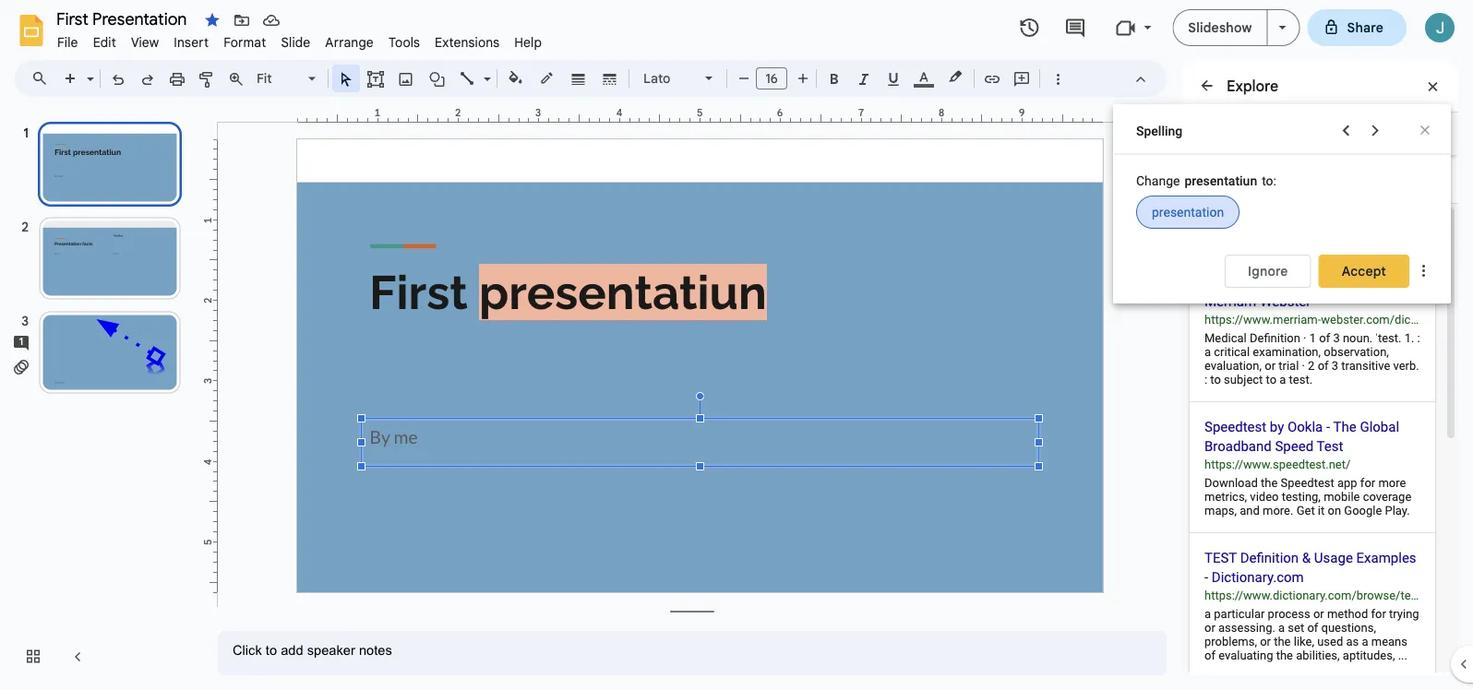 Task type: describe. For each thing, give the bounding box(es) containing it.
broadband
[[1205, 438, 1272, 454]]

share button
[[1308, 9, 1407, 46]]

a left test.
[[1280, 373, 1287, 387]]

testing,
[[1282, 490, 1321, 504]]

maps,
[[1205, 504, 1237, 518]]

trying
[[1390, 608, 1420, 621]]

arrange
[[325, 34, 374, 50]]

ookla
[[1288, 419, 1323, 435]]

app
[[1338, 476, 1358, 490]]

used
[[1318, 635, 1344, 649]]

definition for test
[[1241, 550, 1299, 566]]

by
[[1270, 419, 1285, 435]]

extensions menu item
[[428, 31, 507, 53]]

aptitudes, ...
[[1343, 649, 1408, 663]]

problems,
[[1205, 635, 1258, 649]]

of right 1
[[1320, 331, 1331, 345]]

webster
[[1261, 293, 1312, 309]]

ignore
[[1248, 263, 1289, 279]]

definition for test
[[1235, 274, 1294, 290]]

coverage
[[1364, 490, 1412, 504]]

1 vertical spatial speedtest
[[1281, 476, 1335, 490]]

fill color: transparent image
[[506, 66, 527, 90]]

menu bar inside menu bar banner
[[50, 24, 550, 54]]

the inside the speedtest by ookla - the global broadband speed test https://www.speedtest.net/ download the speedtest app for more metrics, video testing, mobile coverage maps, and more. get it on google play.
[[1261, 476, 1278, 490]]

& for usage
[[1303, 550, 1311, 566]]

webster.com/dictionary/test
[[1322, 313, 1473, 327]]

of right the 2 in the right bottom of the page
[[1318, 359, 1329, 373]]

presentatiun
[[1185, 173, 1258, 188]]

https://www.dictionary.com/browse/test
[[1205, 589, 1422, 603]]

1 to from the left
[[1211, 373, 1222, 387]]

method
[[1328, 608, 1369, 621]]

as
[[1347, 635, 1359, 649]]

observation,
[[1324, 345, 1390, 359]]

assessing.
[[1219, 621, 1276, 635]]

test definition & meaning - merriam-webster https://www.merriam-webster.com/dictionary/test medical definition · 1 of 3 noun. ˈtest. 1. : a critical examination, observation, evaluation, or trial · 2 of 3 transitive verb. : to subject to a test.
[[1205, 274, 1473, 387]]

help menu item
[[507, 31, 550, 53]]

test definition & usage examples - dictionary.com link
[[1205, 548, 1421, 587]]

0 horizontal spatial :
[[1205, 373, 1208, 387]]

explore search results for test section
[[1182, 60, 1473, 691]]

it
[[1318, 504, 1325, 518]]

a left critical
[[1205, 345, 1212, 359]]

speedtest by ookla - the global broadband speed test https://www.speedtest.net/ download the speedtest app for more metrics, video testing, mobile coverage maps, and more. get it on google play.
[[1205, 419, 1412, 518]]

means
[[1372, 635, 1408, 649]]

a right the as
[[1362, 635, 1369, 649]]

test definition & usage examples - dictionary.com option
[[1190, 534, 1436, 679]]

0 vertical spatial :
[[1418, 331, 1421, 345]]

for inside the speedtest by ookla - the global broadband speed test https://www.speedtest.net/ download the speedtest app for more metrics, video testing, mobile coverage maps, and more. get it on google play.
[[1361, 476, 1376, 490]]

spelling
[[1137, 124, 1183, 139]]

play.
[[1386, 504, 1411, 518]]

2
[[1309, 359, 1315, 373]]

transitive
[[1342, 359, 1391, 373]]

- inside test definition & usage examples - dictionary.com https://www.dictionary.com/browse/test a particular process or method for trying or assessing. a set of questions, problems, or the like, used as a means of evaluating the abilities, aptitudes, ...
[[1205, 569, 1209, 585]]

shape image
[[427, 66, 448, 91]]

menu bar banner
[[0, 0, 1474, 691]]

tools
[[389, 34, 420, 50]]

metrics,
[[1205, 490, 1248, 504]]

for inside test definition & usage examples - dictionary.com https://www.dictionary.com/browse/test a particular process or method for trying or assessing. a set of questions, problems, or the like, used as a means of evaluating the abilities, aptitudes, ...
[[1372, 608, 1387, 621]]

navigation inside explore application
[[0, 104, 203, 691]]

extensions
[[435, 34, 500, 50]]

video
[[1251, 490, 1279, 504]]

format menu item
[[216, 31, 274, 53]]

view
[[131, 34, 159, 50]]

Zoom field
[[251, 66, 324, 93]]

test definition & meaning - merriam-webster link
[[1205, 272, 1421, 311]]

Star checkbox
[[199, 7, 225, 33]]

slide menu item
[[274, 31, 318, 53]]

more
[[1379, 476, 1407, 490]]

accept button
[[1319, 255, 1410, 288]]

Menus field
[[23, 66, 64, 91]]

ˈtest.
[[1376, 331, 1402, 345]]

set
[[1288, 621, 1305, 635]]

questions,
[[1322, 621, 1377, 635]]

global
[[1361, 419, 1400, 435]]

- inside the speedtest by ookla - the global broadband speed test https://www.speedtest.net/ download the speedtest app for more metrics, video testing, mobile coverage maps, and more. get it on google play.
[[1327, 419, 1331, 435]]

evaluating
[[1219, 649, 1274, 663]]

insert
[[174, 34, 209, 50]]

trial
[[1279, 359, 1299, 373]]

critical
[[1215, 345, 1250, 359]]

on
[[1328, 504, 1342, 518]]

accept
[[1342, 263, 1387, 279]]

web tab
[[1182, 157, 1274, 203]]

2 to from the left
[[1266, 373, 1277, 387]]

slideshow
[[1189, 19, 1253, 36]]

explore
[[1227, 77, 1279, 95]]

0 horizontal spatial speedtest
[[1205, 419, 1267, 435]]

file
[[57, 34, 78, 50]]

test inside the speedtest by ookla - the global broadband speed test https://www.speedtest.net/ download the speedtest app for more metrics, video testing, mobile coverage maps, and more. get it on google play.
[[1317, 438, 1344, 454]]

spelling and grammar check dialog
[[1114, 104, 1452, 304]]

of left evaluating
[[1205, 649, 1216, 663]]

slide
[[281, 34, 311, 50]]

examination,
[[1253, 345, 1321, 359]]

test definition & usage examples - dictionary.com https://www.dictionary.com/browse/test a particular process or method for trying or assessing. a set of questions, problems, or the like, used as a means of evaluating the abilities, aptitudes, ...
[[1205, 550, 1422, 663]]

font list. lato selected. option
[[644, 66, 694, 91]]

insert menu item
[[166, 31, 216, 53]]



Task type: locate. For each thing, give the bounding box(es) containing it.
text color image
[[914, 66, 934, 88]]

1 horizontal spatial speedtest
[[1281, 476, 1335, 490]]

verb.
[[1394, 359, 1420, 373]]

- left the the
[[1327, 419, 1331, 435]]

0 vertical spatial for
[[1361, 476, 1376, 490]]

a left particular
[[1205, 608, 1212, 621]]

Font size field
[[756, 67, 795, 94]]

&
[[1297, 274, 1306, 290], [1303, 550, 1311, 566]]

lato
[[644, 70, 671, 86]]

process
[[1268, 608, 1311, 621]]

speedtest up get
[[1281, 476, 1335, 490]]

mobile
[[1324, 490, 1361, 504]]

or inside test definition & meaning - merriam-webster https://www.merriam-webster.com/dictionary/test medical definition · 1 of 3 noun. ˈtest. 1. : a critical examination, observation, evaluation, or trial · 2 of 3 transitive verb. : to subject to a test.
[[1265, 359, 1276, 373]]

3 left noun.
[[1334, 331, 1340, 345]]

0 vertical spatial -
[[1366, 274, 1370, 290]]

change
[[1137, 173, 1180, 188]]

1 horizontal spatial :
[[1418, 331, 1421, 345]]

1 horizontal spatial -
[[1327, 419, 1331, 435]]

2 vertical spatial definition
[[1241, 550, 1299, 566]]

3 right the 2 in the right bottom of the page
[[1332, 359, 1339, 373]]

test inside test definition & meaning - merriam-webster https://www.merriam-webster.com/dictionary/test medical definition · 1 of 3 noun. ˈtest. 1. : a critical examination, observation, evaluation, or trial · 2 of 3 transitive verb. : to subject to a test.
[[1205, 274, 1232, 290]]

the
[[1334, 419, 1357, 435]]

1 vertical spatial 3
[[1332, 359, 1339, 373]]

more options image
[[1415, 263, 1434, 278]]

1 vertical spatial &
[[1303, 550, 1311, 566]]

definition inside test definition & usage examples - dictionary.com https://www.dictionary.com/browse/test a particular process or method for trying or assessing. a set of questions, problems, or the like, used as a means of evaluating the abilities, aptitudes, ...
[[1241, 550, 1299, 566]]

2 horizontal spatial -
[[1366, 274, 1370, 290]]

and
[[1240, 504, 1260, 518]]

edit menu item
[[86, 31, 124, 53]]

- down test
[[1205, 569, 1209, 585]]

0 vertical spatial definition
[[1235, 274, 1294, 290]]

speedtest by ookla - the global broadband speed test link
[[1205, 417, 1421, 456]]

& for meaning
[[1297, 274, 1306, 290]]

: left subject
[[1205, 373, 1208, 387]]

& inside test definition & meaning - merriam-webster https://www.merriam-webster.com/dictionary/test medical definition · 1 of 3 noun. ˈtest. 1. : a critical examination, observation, evaluation, or trial · 2 of 3 transitive verb. : to subject to a test.
[[1297, 274, 1306, 290]]

to left "trial"
[[1266, 373, 1277, 387]]

file menu item
[[50, 31, 86, 53]]

& left usage
[[1303, 550, 1311, 566]]

a left set
[[1279, 621, 1285, 635]]

test up merriam-
[[1205, 274, 1232, 290]]

definition up webster
[[1235, 274, 1294, 290]]

0 vertical spatial 3
[[1334, 331, 1340, 345]]

for
[[1361, 476, 1376, 490], [1372, 608, 1387, 621]]

or
[[1265, 359, 1276, 373], [1314, 608, 1325, 621], [1205, 621, 1216, 635], [1261, 635, 1272, 649]]

noun.
[[1343, 331, 1373, 345]]

3
[[1334, 331, 1340, 345], [1332, 359, 1339, 373]]

for left trying
[[1372, 608, 1387, 621]]

1 vertical spatial ·
[[1302, 359, 1306, 373]]

0 vertical spatial speedtest
[[1205, 419, 1267, 435]]

1.
[[1405, 331, 1415, 345]]

1 vertical spatial test
[[1317, 438, 1344, 454]]

more.
[[1263, 504, 1294, 518]]

highlight color image
[[946, 66, 966, 88]]

menu bar
[[50, 24, 550, 54]]

definition down https://www.merriam-
[[1250, 331, 1301, 345]]

images tab
[[1274, 157, 1367, 201]]

· left 1
[[1304, 331, 1307, 345]]

navigation
[[0, 104, 203, 691]]

1 vertical spatial definition
[[1250, 331, 1301, 345]]

to left subject
[[1211, 373, 1222, 387]]

0 vertical spatial ·
[[1304, 331, 1307, 345]]

speed
[[1276, 438, 1314, 454]]

search categories tab list
[[1182, 157, 1459, 204]]

subject
[[1225, 373, 1263, 387]]

· left the 2 in the right bottom of the page
[[1302, 359, 1306, 373]]

particular
[[1215, 608, 1265, 621]]

line dash option
[[600, 66, 621, 91]]

1 horizontal spatial to
[[1266, 373, 1277, 387]]

evaluation,
[[1205, 359, 1262, 373]]

0 horizontal spatial test
[[1205, 274, 1232, 290]]

test
[[1205, 274, 1232, 290], [1317, 438, 1344, 454]]

https://www.merriam-
[[1205, 313, 1322, 327]]

test down the the
[[1317, 438, 1344, 454]]

test definition & meaning - merriam-webster option
[[1190, 258, 1473, 403]]

change presentatiun to:
[[1137, 173, 1277, 188]]

1 horizontal spatial test
[[1317, 438, 1344, 454]]

meaning
[[1309, 274, 1362, 290]]

definition
[[1235, 274, 1294, 290], [1250, 331, 1301, 345], [1241, 550, 1299, 566]]

1 vertical spatial for
[[1372, 608, 1387, 621]]

slideshow button
[[1173, 9, 1268, 46]]

help
[[515, 34, 542, 50]]

: right 1.
[[1418, 331, 1421, 345]]

examples
[[1357, 550, 1417, 566]]

ignore button
[[1225, 255, 1312, 288]]

Font size text field
[[757, 67, 787, 90]]

to:
[[1262, 173, 1277, 188]]

dictionary.com
[[1212, 569, 1305, 585]]

0 horizontal spatial to
[[1211, 373, 1222, 387]]

or left "trial"
[[1265, 359, 1276, 373]]

or left set
[[1261, 635, 1272, 649]]

speedtest up broadband
[[1205, 419, 1267, 435]]

0 horizontal spatial -
[[1205, 569, 1209, 585]]

view menu item
[[124, 31, 166, 53]]

- right meaning
[[1366, 274, 1370, 290]]

menu bar containing file
[[50, 24, 550, 54]]

Search web results text field
[[1182, 113, 1457, 156]]

presentation
[[1152, 205, 1225, 220]]

the
[[1261, 476, 1278, 490], [1274, 635, 1291, 649], [1277, 649, 1294, 663]]

insert image image
[[396, 66, 417, 91]]

merriam-
[[1205, 293, 1261, 309]]

line weight option
[[568, 66, 590, 91]]

google
[[1345, 504, 1383, 518]]

presentation button
[[1137, 196, 1240, 229]]

1 vertical spatial -
[[1327, 419, 1331, 435]]

https://www.speedtest.net/
[[1205, 458, 1351, 472]]

results
[[1271, 227, 1309, 242]]

explore button
[[1226, 74, 1280, 98]]

& up webster
[[1297, 274, 1306, 290]]

a
[[1205, 345, 1212, 359], [1280, 373, 1287, 387], [1205, 608, 1212, 621], [1279, 621, 1285, 635], [1362, 635, 1369, 649]]

web
[[1242, 227, 1267, 242]]

1 vertical spatial :
[[1205, 373, 1208, 387]]

new slide with layout image
[[82, 66, 94, 73]]

tools menu item
[[381, 31, 428, 53]]

search results list box
[[1190, 258, 1473, 691]]

main toolbar
[[54, 65, 1073, 94]]

like,
[[1294, 635, 1315, 649]]

1
[[1310, 331, 1317, 345]]

arrange menu item
[[318, 31, 381, 53]]

- inside test definition & meaning - merriam-webster https://www.merriam-webster.com/dictionary/test medical definition · 1 of 3 noun. ˈtest. 1. : a critical examination, observation, evaluation, or trial · 2 of 3 transitive verb. : to subject to a test.
[[1366, 274, 1370, 290]]

:
[[1418, 331, 1421, 345], [1205, 373, 1208, 387]]

abilities,
[[1297, 649, 1340, 663]]

test
[[1205, 550, 1237, 566]]

medical
[[1205, 331, 1247, 345]]

share
[[1348, 19, 1384, 36]]

0 vertical spatial &
[[1297, 274, 1306, 290]]

speedtest
[[1205, 419, 1267, 435], [1281, 476, 1335, 490]]

0 vertical spatial test
[[1205, 274, 1232, 290]]

& inside test definition & usage examples - dictionary.com https://www.dictionary.com/browse/test a particular process or method for trying or assessing. a set of questions, problems, or the like, used as a means of evaluating the abilities, aptitudes, ...
[[1303, 550, 1311, 566]]

web results
[[1242, 227, 1309, 242]]

speedtest by ookla - the global broadband speed test option
[[1190, 403, 1436, 534]]

format
[[224, 34, 266, 50]]

explore application
[[0, 0, 1474, 691]]

of right set
[[1308, 621, 1319, 635]]

for right app
[[1361, 476, 1376, 490]]

Zoom text field
[[254, 66, 306, 91]]

usage
[[1315, 550, 1354, 566]]

or down https://www.dictionary.com/browse/test
[[1314, 608, 1325, 621]]

edit
[[93, 34, 116, 50]]

or left assessing.
[[1205, 621, 1216, 635]]

2 vertical spatial -
[[1205, 569, 1209, 585]]

download
[[1205, 476, 1258, 490]]

start slideshow (⌘+enter) image
[[1279, 26, 1287, 30]]

get
[[1297, 504, 1315, 518]]

of
[[1320, 331, 1331, 345], [1318, 359, 1329, 373], [1308, 621, 1319, 635], [1205, 649, 1216, 663]]

definition up dictionary.com
[[1241, 550, 1299, 566]]

test.
[[1290, 373, 1313, 387]]

border color: transparent image
[[537, 66, 558, 90]]

Rename text field
[[50, 7, 198, 30]]



Task type: vqa. For each thing, say whether or not it's contained in the screenshot.
used
yes



